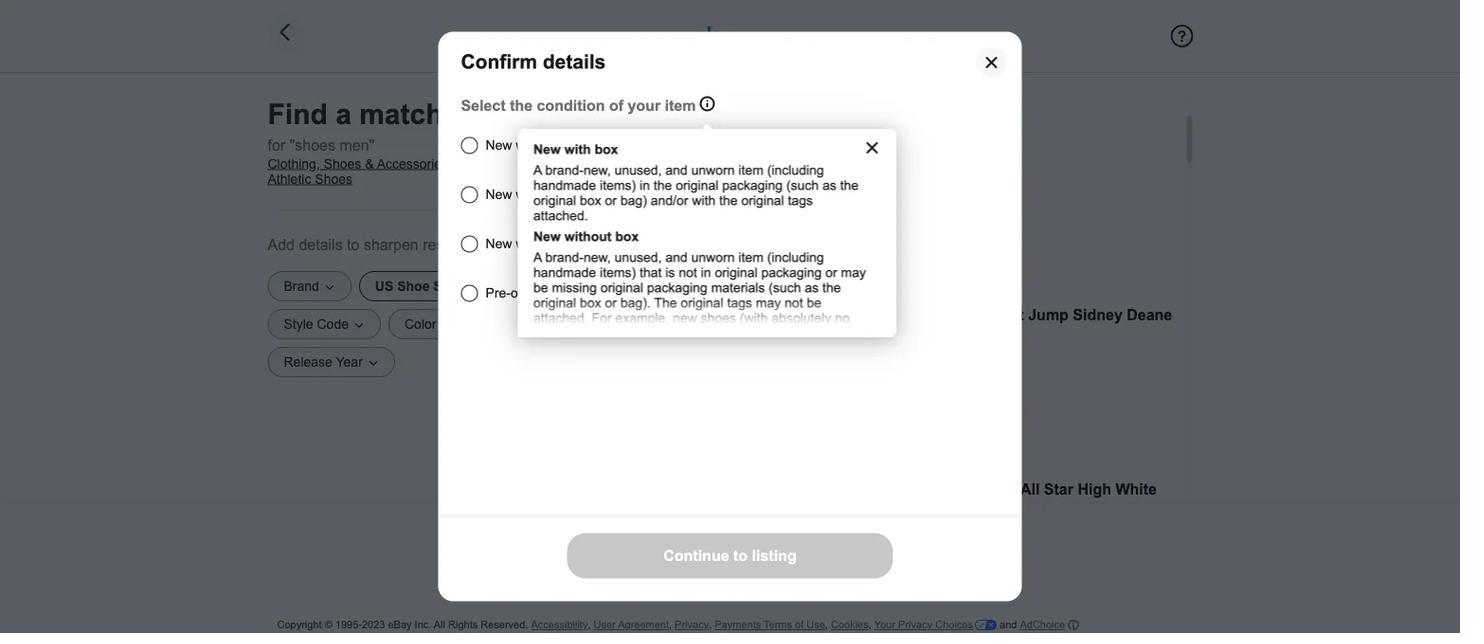 Task type: describe. For each thing, give the bounding box(es) containing it.
size 3 - converse chuck taylor all star high white monochrome - 1t406
[[792, 481, 1157, 520]]

3 for puma
[[827, 132, 835, 149]]

and/or
[[651, 193, 688, 208]]

- for nike
[[839, 306, 844, 323]]

style
[[792, 188, 822, 202]]

high
[[1078, 481, 1111, 498]]

original up materials
[[715, 265, 758, 280]]

new down new without box
[[533, 229, 561, 244]]

2 vertical spatial item
[[738, 250, 763, 265]]

pre-
[[486, 286, 511, 300]]

1 attached. from the top
[[533, 208, 588, 223]]

1 (including from the top
[[767, 163, 824, 177]]

example,
[[615, 311, 669, 325]]

- down converse
[[891, 503, 897, 520]]

1 horizontal spatial as
[[822, 178, 836, 193]]

2 (including from the top
[[767, 250, 824, 265]]

1 vertical spatial item
[[738, 163, 763, 177]]

new with defects
[[486, 236, 586, 251]]

men's
[[505, 156, 540, 171]]

1 vertical spatial not
[[785, 295, 803, 310]]

1 horizontal spatial be
[[807, 295, 821, 310]]

2 a from the top
[[533, 250, 541, 265]]

results
[[423, 236, 468, 253]]

new with box a brand-new, unused, and unworn item (including handmade items) in the original packaging (such as the original box or bag) and/or with the original tags attached. new without box a brand-new, unused, and unworn item (including handmade items) that is not in original packaging or may be missing original packaging materials (such as the original box or bag). the original tags may not be attached. for example, new shoes (with absolutely no signs of wear) that are no longer in their original box fall into this category.
[[533, 142, 866, 356]]

into
[[533, 341, 555, 356]]

find a match for "shoes men" clothing, shoes & accessories > men > men's shoes > athletic shoes
[[268, 99, 592, 186]]

new for new with box
[[486, 138, 512, 153]]

rights
[[448, 619, 478, 631]]

size 3 - puma speedcat black
[[792, 132, 1009, 149]]

1 continue to listing button from the top
[[567, 519, 893, 562]]

payments
[[715, 619, 761, 631]]

5 , from the left
[[869, 619, 872, 631]]

box left bag)
[[580, 193, 601, 208]]

speedcat
[[897, 132, 964, 149]]

new without box
[[486, 187, 583, 202]]

their
[[741, 326, 767, 340]]

1 vertical spatial or
[[825, 265, 837, 280]]

this
[[558, 341, 579, 356]]

1 vertical spatial (such
[[769, 280, 801, 295]]

longer
[[687, 326, 724, 340]]

user
[[594, 619, 616, 631]]

clothing,
[[268, 156, 320, 171]]

size 3 - converse chuck taylor all star high white monochrome - 1t406 button
[[625, 478, 1178, 629]]

with for new with box
[[516, 138, 540, 153]]

monochrome
[[792, 503, 887, 520]]

shoes down "shoes
[[315, 172, 353, 186]]

your
[[875, 619, 896, 631]]

add details to sharpen results
[[268, 236, 468, 253]]

are
[[645, 326, 665, 340]]

absolutely
[[772, 311, 831, 325]]

continue for second the continue to listing button from the bottom
[[670, 532, 731, 549]]

1t406
[[901, 503, 944, 520]]

2 vertical spatial and
[[1000, 619, 1018, 631]]

new for new with defects
[[486, 236, 512, 251]]

0 vertical spatial black
[[968, 132, 1009, 149]]

0 vertical spatial puma
[[849, 132, 893, 149]]

your
[[628, 97, 661, 114]]

brand: for brand: puma style code: 41730203 color: black
[[792, 165, 831, 180]]

box down "condition" at the left
[[543, 138, 565, 153]]

box down the select the condition of your item
[[594, 142, 618, 157]]

code:
[[825, 188, 861, 202]]

0 horizontal spatial tags
[[727, 295, 752, 310]]

accessibility
[[531, 619, 588, 631]]

missing
[[552, 280, 597, 295]]

men"
[[340, 137, 375, 154]]

size for size 3 - puma speedcat black
[[792, 132, 822, 149]]

packaging left style
[[722, 178, 783, 193]]

accessibility link
[[531, 619, 588, 631]]

find
[[268, 99, 328, 130]]

41730203
[[864, 188, 923, 202]]

1 unworn from the top
[[691, 163, 735, 177]]

4 , from the left
[[826, 619, 828, 631]]

1995-
[[335, 619, 362, 631]]

adchoice
[[1020, 619, 1066, 631]]

brand: for brand: nike
[[792, 362, 831, 377]]

defects
[[543, 236, 586, 251]]

hyperize
[[885, 306, 948, 323]]

1 a from the top
[[533, 163, 541, 177]]

details for confirm
[[543, 51, 606, 73]]

can't
[[987, 306, 1024, 323]]

1 vertical spatial and
[[665, 250, 687, 265]]

box up defects
[[562, 187, 583, 202]]

reserved.
[[481, 619, 528, 631]]

jump
[[1028, 306, 1069, 323]]

nike inside size 3 - nike hyperize men can't jump sidney deane black 2009
[[849, 306, 881, 323]]

0 vertical spatial or
[[605, 193, 617, 208]]

for
[[268, 137, 286, 154]]

1 new, from the top
[[583, 163, 611, 177]]

the right select
[[510, 97, 533, 114]]

2 unworn from the top
[[691, 250, 735, 265]]

match
[[359, 99, 443, 130]]

clothing, shoes & accessories > men > men's shoes > athletic shoes button
[[268, 156, 595, 187]]

continue to listing for second the continue to listing button from the bottom
[[670, 532, 791, 549]]

2 brand- from the top
[[545, 250, 583, 265]]

pre-owned
[[486, 286, 550, 300]]

original up the and/or
[[676, 178, 718, 193]]

wear)
[[583, 326, 616, 340]]

1 > from the left
[[452, 156, 460, 171]]

a
[[336, 99, 352, 130]]

choices
[[936, 619, 974, 631]]

condition
[[537, 97, 605, 114]]

sidney
[[1073, 306, 1123, 323]]

brand: puma style code: 41730203 color: black
[[792, 165, 923, 225]]

to for second the continue to listing button from the bottom
[[735, 532, 748, 549]]

1 brand- from the top
[[545, 163, 583, 177]]

fall
[[842, 326, 859, 340]]

payments terms of use link
[[715, 619, 826, 631]]

converse
[[849, 481, 918, 498]]

privacy link
[[675, 619, 709, 631]]

bag).
[[620, 295, 651, 310]]

size 3 - nike hyperize men can't jump sidney deane black 2009
[[792, 306, 1172, 346]]

2 horizontal spatial in
[[727, 326, 738, 340]]

the
[[654, 295, 677, 310]]

listing for the continue to listing button within the confirm details dialog
[[752, 548, 797, 565]]

without inside new with box a brand-new, unused, and unworn item (including handmade items) in the original packaging (such as the original box or bag) and/or with the original tags attached. new without box a brand-new, unused, and unworn item (including handmade items) that is not in original packaging or may be missing original packaging materials (such as the original box or bag). the original tags may not be attached. for example, new shoes (with absolutely no signs of wear) that are no longer in their original box fall into this category.
[[564, 229, 611, 244]]

for
[[592, 311, 611, 325]]

user agreement link
[[594, 619, 669, 631]]

new with box
[[486, 138, 565, 153]]

terms
[[764, 619, 793, 631]]

copyright
[[277, 619, 322, 631]]

2 handmade from the top
[[533, 265, 596, 280]]

inc.
[[415, 619, 432, 631]]

- for puma
[[839, 132, 844, 149]]

use
[[807, 619, 826, 631]]

0 horizontal spatial as
[[805, 280, 819, 295]]

1 unused, from the top
[[614, 163, 662, 177]]

is
[[665, 265, 675, 280]]

brand: nike
[[792, 362, 861, 377]]

the up absolutely at the right
[[822, 280, 841, 295]]

and adchoice
[[997, 619, 1066, 631]]

box left fall
[[817, 326, 839, 340]]

details for add
[[299, 236, 343, 253]]

agreement
[[618, 619, 669, 631]]

"shoes
[[290, 137, 336, 154]]

- for converse
[[839, 481, 844, 498]]



Task type: locate. For each thing, give the bounding box(es) containing it.
men left the men's
[[464, 156, 489, 171]]

2 continue to listing button from the top
[[567, 533, 893, 579]]

1 vertical spatial black
[[831, 210, 864, 225]]

black right speedcat
[[968, 132, 1009, 149]]

continue inside confirm details dialog
[[664, 548, 730, 565]]

1 horizontal spatial all
[[1020, 481, 1040, 498]]

all right "inc."
[[434, 619, 446, 631]]

> down the select the condition of your item
[[585, 156, 592, 171]]

1 size from the top
[[792, 132, 822, 149]]

new, down the select the condition of your item
[[583, 163, 611, 177]]

2 listing from the top
[[752, 548, 797, 565]]

nike down 2009
[[835, 362, 861, 377]]

(including up style
[[767, 163, 824, 177]]

owned
[[511, 286, 550, 300]]

2 privacy from the left
[[899, 619, 933, 631]]

of inside new with box a brand-new, unused, and unworn item (including handmade items) in the original packaging (such as the original box or bag) and/or with the original tags attached. new without box a brand-new, unused, and unworn item (including handmade items) that is not in original packaging or may be missing original packaging materials (such as the original box or bag). the original tags may not be attached. for example, new shoes (with absolutely no signs of wear) that are no longer in their original box fall into this category.
[[568, 326, 579, 340]]

box
[[543, 138, 565, 153], [594, 142, 618, 157], [562, 187, 583, 202], [580, 193, 601, 208], [615, 229, 639, 244], [580, 295, 601, 310], [817, 326, 839, 340]]

1 vertical spatial without
[[564, 229, 611, 244]]

or up absolutely at the right
[[825, 265, 837, 280]]

of left your
[[610, 97, 624, 114]]

0 horizontal spatial privacy
[[675, 619, 709, 631]]

, left cookies
[[826, 619, 828, 631]]

your privacy choices link
[[875, 619, 997, 631]]

confirm details dialog
[[0, 0, 1461, 633]]

brand-
[[545, 163, 583, 177], [545, 250, 583, 265]]

, left your
[[869, 619, 872, 631]]

materials
[[711, 280, 765, 295]]

1 vertical spatial in
[[701, 265, 711, 280]]

1 vertical spatial 3
[[827, 306, 835, 323]]

that left is
[[639, 265, 662, 280]]

may up (with at the right of page
[[756, 295, 781, 310]]

category.
[[583, 341, 636, 356]]

0 vertical spatial tags
[[788, 193, 813, 208]]

new
[[673, 311, 697, 325]]

continue
[[670, 532, 731, 549], [664, 548, 730, 565]]

box up for
[[580, 295, 601, 310]]

ebay
[[388, 619, 412, 631]]

sharpen
[[364, 236, 419, 253]]

2 vertical spatial or
[[605, 295, 617, 310]]

new, up missing
[[583, 250, 611, 265]]

original left style
[[741, 193, 784, 208]]

and up the and/or
[[665, 163, 687, 177]]

1 horizontal spatial privacy
[[899, 619, 933, 631]]

(such up absolutely at the right
[[769, 280, 801, 295]]

2 vertical spatial size
[[792, 481, 822, 498]]

tags up "color:"
[[788, 193, 813, 208]]

0 vertical spatial handmade
[[533, 178, 596, 193]]

listing inside confirm details dialog
[[752, 548, 797, 565]]

0 vertical spatial nike
[[849, 306, 881, 323]]

0 vertical spatial a
[[533, 163, 541, 177]]

new for new with box a brand-new, unused, and unworn item (including handmade items) in the original packaging (such as the original box or bag) and/or with the original tags attached. new without box a brand-new, unused, and unworn item (including handmade items) that is not in original packaging or may be missing original packaging materials (such as the original box or bag). the original tags may not be attached. for example, new shoes (with absolutely no signs of wear) that are no longer in their original box fall into this category.
[[533, 142, 561, 157]]

0 vertical spatial item
[[665, 97, 696, 114]]

listing up terms
[[752, 548, 797, 565]]

0 vertical spatial not
[[679, 265, 697, 280]]

the up the and/or
[[653, 178, 672, 193]]

2 vertical spatial in
[[727, 326, 738, 340]]

1 vertical spatial a
[[533, 250, 541, 265]]

2 vertical spatial 3
[[827, 481, 835, 498]]

1 vertical spatial puma
[[835, 165, 873, 180]]

details
[[543, 51, 606, 73], [299, 236, 343, 253]]

2 new, from the top
[[583, 250, 611, 265]]

in up bag)
[[639, 178, 650, 193]]

as up absolutely at the right
[[805, 280, 819, 295]]

shoes
[[701, 311, 736, 325]]

not up absolutely at the right
[[785, 295, 803, 310]]

0 vertical spatial unworn
[[691, 163, 735, 177]]

0 horizontal spatial men
[[464, 156, 489, 171]]

,
[[588, 619, 591, 631], [669, 619, 672, 631], [709, 619, 712, 631], [826, 619, 828, 631], [869, 619, 872, 631]]

3 up code:
[[827, 132, 835, 149]]

0 vertical spatial new,
[[583, 163, 611, 177]]

original down missing
[[533, 295, 576, 310]]

3 for converse
[[827, 481, 835, 498]]

1 vertical spatial as
[[805, 280, 819, 295]]

cookies
[[831, 619, 869, 631]]

0 vertical spatial (such
[[786, 178, 819, 193]]

3 up "monochrome"
[[827, 481, 835, 498]]

- up code:
[[839, 132, 844, 149]]

or
[[605, 193, 617, 208], [825, 265, 837, 280], [605, 295, 617, 310]]

packaging
[[722, 178, 783, 193], [761, 265, 822, 280], [647, 280, 707, 295]]

0 vertical spatial (including
[[767, 163, 824, 177]]

men
[[464, 156, 489, 171], [952, 306, 983, 323]]

2 items) from the top
[[600, 265, 636, 280]]

a up new without box
[[533, 163, 541, 177]]

listing for second the continue to listing button from the bottom
[[752, 532, 791, 549]]

taylor
[[972, 481, 1017, 498]]

shoes down men" at the top
[[324, 156, 362, 171]]

0 vertical spatial of
[[610, 97, 624, 114]]

2 3 from the top
[[827, 306, 835, 323]]

1 horizontal spatial men
[[952, 306, 983, 323]]

0 vertical spatial brand:
[[792, 165, 831, 180]]

2 brand: from the top
[[792, 362, 831, 377]]

black inside size 3 - nike hyperize men can't jump sidney deane black 2009
[[792, 329, 833, 346]]

without up missing
[[564, 229, 611, 244]]

unworn
[[691, 163, 735, 177], [691, 250, 735, 265]]

3 3 from the top
[[827, 481, 835, 498]]

items)
[[600, 178, 636, 193], [600, 265, 636, 280]]

to inside confirm details dialog
[[734, 548, 748, 565]]

0 vertical spatial 3
[[827, 132, 835, 149]]

brand: down absolutely at the right
[[792, 362, 831, 377]]

continue to listing button inside confirm details dialog
[[567, 533, 893, 579]]

0 horizontal spatial without
[[516, 187, 558, 202]]

with right the and/or
[[692, 193, 715, 208]]

1 vertical spatial tags
[[727, 295, 752, 310]]

brand- up new without box
[[545, 163, 583, 177]]

a left defects
[[533, 250, 541, 265]]

accessories
[[377, 156, 449, 171]]

1 horizontal spatial >
[[493, 156, 501, 171]]

the right the and/or
[[719, 193, 738, 208]]

2 vertical spatial of
[[795, 619, 804, 631]]

and left the adchoice
[[1000, 619, 1018, 631]]

, left payments
[[709, 619, 712, 631]]

of left use
[[795, 619, 804, 631]]

new for new without box
[[486, 187, 512, 202]]

1 horizontal spatial without
[[564, 229, 611, 244]]

unused, up bag)
[[614, 163, 662, 177]]

1 vertical spatial new,
[[583, 250, 611, 265]]

in down shoes
[[727, 326, 738, 340]]

tags down materials
[[727, 295, 752, 310]]

1 brand: from the top
[[792, 165, 831, 180]]

0 vertical spatial attached.
[[533, 208, 588, 223]]

copyright © 1995-2023 ebay inc. all rights reserved. accessibility , user agreement , privacy , payments terms of use , cookies , your privacy choices
[[277, 619, 974, 631]]

continue to listing inside confirm details dialog
[[664, 548, 797, 565]]

men inside find a match for "shoes men" clothing, shoes & accessories > men > men's shoes > athletic shoes
[[464, 156, 489, 171]]

1 horizontal spatial in
[[701, 265, 711, 280]]

3 up brand: nike
[[827, 306, 835, 323]]

0 horizontal spatial >
[[452, 156, 460, 171]]

unused,
[[614, 163, 662, 177], [614, 250, 662, 265]]

men left "can't"
[[952, 306, 983, 323]]

0 horizontal spatial not
[[679, 265, 697, 280]]

1 vertical spatial men
[[952, 306, 983, 323]]

- up "monochrome"
[[839, 481, 844, 498]]

> right accessories
[[452, 156, 460, 171]]

0 vertical spatial brand-
[[545, 163, 583, 177]]

1 vertical spatial (including
[[767, 250, 824, 265]]

1 vertical spatial size
[[792, 306, 822, 323]]

1 vertical spatial brand:
[[792, 362, 831, 377]]

may up fall
[[841, 265, 866, 280]]

2 , from the left
[[669, 619, 672, 631]]

packaging up absolutely at the right
[[761, 265, 822, 280]]

handmade down the men's
[[533, 178, 596, 193]]

-
[[839, 132, 844, 149], [839, 306, 844, 323], [839, 481, 844, 498], [891, 503, 897, 520]]

3 size from the top
[[792, 481, 822, 498]]

3
[[827, 132, 835, 149], [827, 306, 835, 323], [827, 481, 835, 498]]

2 horizontal spatial >
[[585, 156, 592, 171]]

select
[[461, 97, 506, 114]]

(such up "color:"
[[786, 178, 819, 193]]

0 vertical spatial as
[[822, 178, 836, 193]]

, left the user on the bottom
[[588, 619, 591, 631]]

puma up brand: puma style code: 41730203 color: black at right top
[[849, 132, 893, 149]]

with left defects
[[516, 236, 540, 251]]

1 vertical spatial details
[[299, 236, 343, 253]]

1 vertical spatial unused,
[[614, 250, 662, 265]]

with down the select the condition of your item
[[564, 142, 591, 157]]

1 horizontal spatial details
[[543, 51, 606, 73]]

puma inside brand: puma style code: 41730203 color: black
[[835, 165, 873, 180]]

0 horizontal spatial in
[[639, 178, 650, 193]]

of
[[610, 97, 624, 114], [568, 326, 579, 340], [795, 619, 804, 631]]

0 vertical spatial all
[[1020, 481, 1040, 498]]

with for new with defects
[[516, 236, 540, 251]]

or up for
[[605, 295, 617, 310]]

chuck
[[922, 481, 968, 498]]

0 horizontal spatial may
[[756, 295, 781, 310]]

1 vertical spatial that
[[620, 326, 642, 340]]

the right style
[[840, 178, 859, 193]]

3 > from the left
[[585, 156, 592, 171]]

men inside size 3 - nike hyperize men can't jump sidney deane black 2009
[[952, 306, 983, 323]]

cookies link
[[831, 619, 869, 631]]

shoes right the men's
[[543, 156, 581, 171]]

continue to listing for the continue to listing button within the confirm details dialog
[[664, 548, 797, 565]]

unused, up bag).
[[614, 250, 662, 265]]

brand:
[[792, 165, 831, 180], [792, 362, 831, 377]]

new down the men's
[[486, 187, 512, 202]]

nike
[[849, 306, 881, 323], [835, 362, 861, 377]]

continue to listing button
[[567, 519, 893, 562], [567, 533, 893, 579]]

0 vertical spatial that
[[639, 265, 662, 280]]

0 vertical spatial may
[[841, 265, 866, 280]]

confirm
[[461, 51, 538, 73]]

(including
[[767, 163, 824, 177], [767, 250, 824, 265]]

2 size from the top
[[792, 306, 822, 323]]

size right (with at the right of page
[[792, 306, 822, 323]]

2 attached. from the top
[[533, 311, 588, 325]]

deane
[[1127, 306, 1172, 323]]

all left star
[[1020, 481, 1040, 498]]

be up absolutely at the right
[[807, 295, 821, 310]]

2 unused, from the top
[[614, 250, 662, 265]]

1 horizontal spatial tags
[[788, 193, 813, 208]]

1 horizontal spatial not
[[785, 295, 803, 310]]

nike up fall
[[849, 306, 881, 323]]

no down 'new'
[[668, 326, 683, 340]]

all for inc.
[[434, 619, 446, 631]]

brand: inside brand: puma style code: 41730203 color: black
[[792, 165, 831, 180]]

- up fall
[[839, 306, 844, 323]]

continue to listing
[[670, 532, 791, 549], [664, 548, 797, 565]]

star
[[1044, 481, 1074, 498]]

2 > from the left
[[493, 156, 501, 171]]

0 vertical spatial in
[[639, 178, 650, 193]]

as right style
[[822, 178, 836, 193]]

1 vertical spatial items)
[[600, 265, 636, 280]]

1 handmade from the top
[[533, 178, 596, 193]]

original up bag).
[[600, 280, 643, 295]]

1 , from the left
[[588, 619, 591, 631]]

no
[[835, 311, 850, 325], [668, 326, 683, 340]]

0 vertical spatial size
[[792, 132, 822, 149]]

size up "monochrome"
[[792, 481, 822, 498]]

size inside size 3 - nike hyperize men can't jump sidney deane black 2009
[[792, 306, 822, 323]]

signs
[[533, 326, 564, 340]]

1 vertical spatial handmade
[[533, 265, 596, 280]]

0 vertical spatial without
[[516, 187, 558, 202]]

0 horizontal spatial no
[[668, 326, 683, 340]]

handmade up missing
[[533, 265, 596, 280]]

white
[[1116, 481, 1157, 498]]

0 vertical spatial and
[[665, 163, 687, 177]]

0 horizontal spatial of
[[568, 326, 579, 340]]

original
[[676, 178, 718, 193], [533, 193, 576, 208], [741, 193, 784, 208], [715, 265, 758, 280], [600, 280, 643, 295], [533, 295, 576, 310], [681, 295, 723, 310], [771, 326, 814, 340]]

packaging down is
[[647, 280, 707, 295]]

new up new without box
[[533, 142, 561, 157]]

all for taylor
[[1020, 481, 1040, 498]]

©
[[325, 619, 332, 631]]

2009
[[837, 329, 870, 346]]

(such
[[786, 178, 819, 193], [769, 280, 801, 295]]

to for the continue to listing button within the confirm details dialog
[[734, 548, 748, 565]]

shoes
[[324, 156, 362, 171], [543, 156, 581, 171], [315, 172, 353, 186]]

all inside size 3 - converse chuck taylor all star high white monochrome - 1t406
[[1020, 481, 1040, 498]]

2 vertical spatial black
[[792, 329, 833, 346]]

confirm details
[[461, 51, 606, 73]]

1 vertical spatial nike
[[835, 362, 861, 377]]

1 items) from the top
[[600, 178, 636, 193]]

original up defects
[[533, 193, 576, 208]]

1 vertical spatial may
[[756, 295, 781, 310]]

brand: up style
[[792, 165, 831, 180]]

size for size 3 - converse chuck taylor all star high white monochrome - 1t406
[[792, 481, 822, 498]]

- inside size 3 - nike hyperize men can't jump sidney deane black 2009
[[839, 306, 844, 323]]

size inside size 3 - converse chuck taylor all star high white monochrome - 1t406
[[792, 481, 822, 498]]

0 vertical spatial items)
[[600, 178, 636, 193]]

1 vertical spatial all
[[434, 619, 446, 631]]

add
[[268, 236, 295, 253]]

athletic
[[268, 172, 311, 186]]

0 vertical spatial unused,
[[614, 163, 662, 177]]

3 inside size 3 - converse chuck taylor all star high white monochrome - 1t406
[[827, 481, 835, 498]]

select the condition of your item
[[461, 97, 696, 114]]

puma up code:
[[835, 165, 873, 180]]

that
[[639, 265, 662, 280], [620, 326, 642, 340]]

may
[[841, 265, 866, 280], [756, 295, 781, 310]]

1 privacy from the left
[[675, 619, 709, 631]]

size for size 3 - nike hyperize men can't jump sidney deane black 2009
[[792, 306, 822, 323]]

adchoice link
[[1020, 618, 1080, 632]]

privacy right your
[[899, 619, 933, 631]]

1 vertical spatial unworn
[[691, 250, 735, 265]]

1 listing from the top
[[752, 532, 791, 549]]

>
[[452, 156, 460, 171], [493, 156, 501, 171], [585, 156, 592, 171]]

1 3 from the top
[[827, 132, 835, 149]]

> left the men's
[[493, 156, 501, 171]]

0 horizontal spatial be
[[533, 280, 548, 295]]

black inside brand: puma style code: 41730203 color: black
[[831, 210, 864, 225]]

privacy left payments
[[675, 619, 709, 631]]

original down absolutely at the right
[[771, 326, 814, 340]]

2 horizontal spatial of
[[795, 619, 804, 631]]

0 vertical spatial men
[[464, 156, 489, 171]]

not right is
[[679, 265, 697, 280]]

and up is
[[665, 250, 687, 265]]

listing up payments terms of use link
[[752, 532, 791, 549]]

in up materials
[[701, 265, 711, 280]]

1 horizontal spatial no
[[835, 311, 850, 325]]

brand- up missing
[[545, 250, 583, 265]]

1 horizontal spatial may
[[841, 265, 866, 280]]

with for new with box a brand-new, unused, and unworn item (including handmade items) in the original packaging (such as the original box or bag) and/or with the original tags attached. new without box a brand-new, unused, and unworn item (including handmade items) that is not in original packaging or may be missing original packaging materials (such as the original box or bag). the original tags may not be attached. for example, new shoes (with absolutely no signs of wear) that are no longer in their original box fall into this category.
[[564, 142, 591, 157]]

0 horizontal spatial all
[[434, 619, 446, 631]]

attached. up defects
[[533, 208, 588, 223]]

1 vertical spatial brand-
[[545, 250, 583, 265]]

new up the men's
[[486, 138, 512, 153]]

0 horizontal spatial details
[[299, 236, 343, 253]]

size up style
[[792, 132, 822, 149]]

box down bag)
[[615, 229, 639, 244]]

that down example, in the left of the page
[[620, 326, 642, 340]]

1 vertical spatial attached.
[[533, 311, 588, 325]]

continue for the continue to listing button within the confirm details dialog
[[664, 548, 730, 565]]

details inside dialog
[[543, 51, 606, 73]]

the
[[510, 97, 533, 114], [653, 178, 672, 193], [840, 178, 859, 193], [719, 193, 738, 208], [822, 280, 841, 295]]

original up shoes
[[681, 295, 723, 310]]

color:
[[792, 210, 827, 225]]

be
[[533, 280, 548, 295], [807, 295, 821, 310]]

3 inside size 3 - nike hyperize men can't jump sidney deane black 2009
[[827, 306, 835, 323]]

3 for nike
[[827, 306, 835, 323]]

bag)
[[620, 193, 647, 208]]

1 vertical spatial of
[[568, 326, 579, 340]]

without
[[516, 187, 558, 202], [564, 229, 611, 244]]

1 horizontal spatial of
[[610, 97, 624, 114]]

3 , from the left
[[709, 619, 712, 631]]

0 vertical spatial details
[[543, 51, 606, 73]]

item
[[665, 97, 696, 114], [738, 163, 763, 177], [738, 250, 763, 265]]

details up "condition" at the left
[[543, 51, 606, 73]]

items) up bag)
[[600, 178, 636, 193]]



Task type: vqa. For each thing, say whether or not it's contained in the screenshot.
the top of
yes



